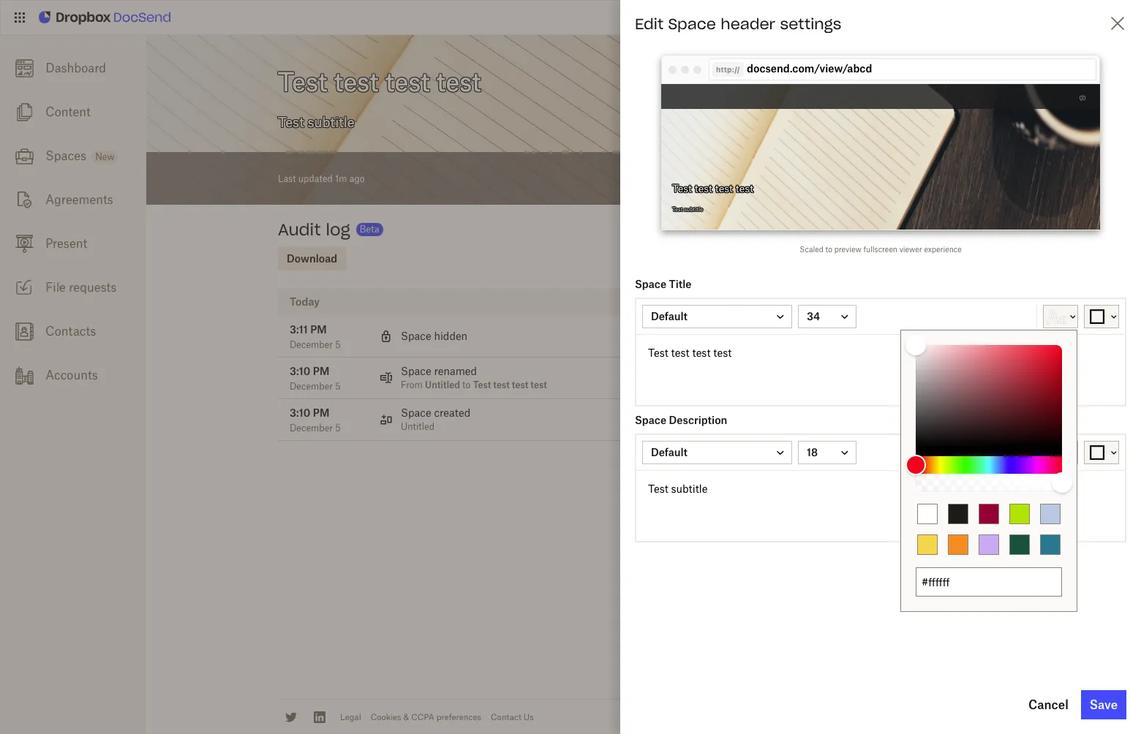 Task type: vqa. For each thing, say whether or not it's contained in the screenshot.
the bottommost James Peterson James.Peterson1902@Gmail.Com
yes



Task type: describe. For each thing, give the bounding box(es) containing it.
dashboard
[[46, 61, 106, 75]]

cookies & ccpa preferences link
[[371, 713, 482, 723]]

default button
[[642, 305, 793, 329]]

preview
[[835, 245, 862, 254]]

sidebar contacts image
[[15, 323, 33, 341]]

share
[[967, 171, 1000, 186]]

2 james.peterson1902@gmail.com from the top
[[804, 380, 940, 391]]

spaces new
[[46, 149, 114, 163]]

peterson for 3:10 pm
[[837, 407, 880, 419]]

peterson for 3:11 pm
[[837, 323, 880, 336]]

content link
[[0, 90, 146, 134]]

test test test test
[[673, 182, 754, 195]]

space for space title
[[635, 278, 667, 291]]

space hidden
[[401, 330, 468, 342]]

ccpa
[[411, 713, 435, 723]]

space for space renamed from untitled to test test test test
[[401, 365, 431, 378]]

contact
[[491, 713, 522, 723]]

save
[[1090, 698, 1118, 713]]

james.peterson1902@gmail.com for 3:11 pm
[[804, 338, 940, 349]]

content
[[46, 105, 91, 119]]

new
[[95, 151, 114, 162]]

default for title
[[651, 310, 688, 323]]

accounts
[[46, 368, 98, 383]]

dashboard link
[[0, 46, 146, 90]]

december inside 3:11 pm december 5
[[290, 340, 333, 351]]

5 for space renamed
[[335, 381, 341, 392]]

save button
[[1081, 691, 1127, 720]]

preferences
[[437, 713, 482, 723]]

share button
[[958, 164, 1009, 193]]

default button
[[642, 441, 793, 465]]

to inside edit space header settings dialog
[[826, 245, 833, 254]]

space for space created untitled
[[401, 407, 431, 419]]

space description
[[635, 414, 728, 427]]

cookies & ccpa preferences
[[371, 713, 482, 723]]

3:10 pm december 5 for space created
[[290, 407, 341, 434]]

Text text field
[[637, 335, 1125, 405]]

download
[[287, 252, 338, 265]]

contact us link
[[491, 713, 534, 723]]

sidebar present image
[[15, 235, 33, 253]]

cancel button
[[1020, 691, 1078, 720]]

last
[[278, 173, 296, 184]]

color image
[[906, 335, 926, 356]]

james peterson james.peterson1902@gmail.com for 3:10 pm
[[804, 407, 940, 432]]

file requests link
[[0, 266, 146, 310]]

legal link
[[340, 713, 361, 723]]

beta
[[360, 224, 380, 235]]

test subtitle
[[673, 206, 703, 213]]

agreements
[[46, 192, 113, 207]]

accounts link
[[0, 353, 146, 397]]

file
[[46, 280, 66, 295]]

close image
[[1109, 15, 1127, 32]]

viewer
[[900, 245, 923, 254]]

present
[[46, 236, 87, 251]]

title
[[669, 278, 692, 291]]

header
[[721, 15, 776, 33]]

cancel
[[1029, 698, 1069, 713]]

james for 3:11 pm
[[804, 323, 834, 336]]

ago
[[350, 173, 365, 184]]

5 for space created
[[335, 423, 341, 434]]

contacts link
[[0, 310, 146, 353]]

present link
[[0, 222, 146, 266]]

experience
[[925, 245, 962, 254]]

34
[[807, 310, 820, 323]]

&
[[404, 713, 409, 723]]

us
[[524, 713, 534, 723]]

james.peterson1902@gmail.com for 3:10 pm
[[804, 422, 940, 432]]

agreements link
[[0, 178, 146, 222]]

test for test test test test
[[673, 182, 692, 195]]

subtitle
[[684, 206, 703, 213]]

receive image
[[15, 279, 33, 297]]

docsend.com/view/abcd
[[747, 62, 873, 75]]

sidebar spaces image
[[15, 147, 33, 165]]

34 button
[[798, 305, 857, 329]]

legal
[[340, 713, 361, 723]]

none field inside "space title" element
[[916, 568, 1063, 597]]



Task type: locate. For each thing, give the bounding box(es) containing it.
0 vertical spatial peterson
[[837, 323, 880, 336]]

audit
[[278, 220, 321, 240]]

space title
[[635, 278, 692, 291]]

untitled inside space renamed from untitled to test test test test
[[425, 380, 460, 391]]

3:11 pm december 5
[[290, 323, 341, 351]]

default
[[651, 310, 688, 323], [651, 446, 688, 459]]

1 james peterson james.peterson1902@gmail.com from the top
[[804, 323, 940, 349]]

5
[[335, 340, 341, 351], [335, 381, 341, 392], [335, 423, 341, 434]]

james
[[804, 323, 834, 336], [804, 407, 834, 419]]

edit
[[635, 15, 664, 33]]

3 december from the top
[[290, 423, 333, 434]]

scaled
[[800, 245, 824, 254]]

space title element
[[624, 278, 1138, 612]]

hue slider
[[906, 455, 1063, 476]]

test
[[695, 182, 713, 195], [715, 182, 733, 195], [736, 182, 754, 195], [493, 380, 510, 391], [512, 380, 529, 391], [531, 380, 547, 391]]

requests
[[69, 280, 117, 295]]

0 vertical spatial default
[[651, 310, 688, 323]]

peterson
[[837, 323, 880, 336], [837, 407, 880, 419]]

0 vertical spatial james
[[804, 323, 834, 336]]

james peterson james.peterson1902@gmail.com down 34
[[804, 323, 940, 349]]

1 james from the top
[[804, 323, 834, 336]]

1 vertical spatial test
[[673, 206, 683, 213]]

1 peterson from the top
[[837, 323, 880, 336]]

to inside space renamed from untitled to test test test test
[[463, 380, 471, 391]]

last updated 1m ago
[[278, 173, 365, 184]]

james peterson james.peterson1902@gmail.com
[[804, 323, 940, 349], [804, 407, 940, 432]]

2 3:10 from the top
[[290, 407, 311, 419]]

december
[[290, 340, 333, 351], [290, 381, 333, 392], [290, 423, 333, 434]]

1 vertical spatial untitled
[[401, 422, 435, 432]]

test inside space renamed from untitled to test test test test
[[473, 380, 491, 391]]

sidebar ndas image
[[15, 191, 33, 209]]

0 vertical spatial to
[[826, 245, 833, 254]]

color slider
[[906, 335, 1063, 448]]

to right scaled
[[826, 245, 833, 254]]

edit space header settings
[[635, 15, 842, 33]]

0 vertical spatial james peterson james.peterson1902@gmail.com
[[804, 323, 940, 349]]

default for description
[[651, 446, 688, 459]]

2 december from the top
[[290, 381, 333, 392]]

untitled inside space created untitled
[[401, 422, 435, 432]]

5 inside 3:11 pm december 5
[[335, 340, 341, 351]]

to down renamed
[[463, 380, 471, 391]]

3:11
[[290, 323, 308, 336]]

3 james.peterson1902@gmail.com from the top
[[804, 422, 940, 432]]

1 vertical spatial 3:10
[[290, 407, 311, 419]]

0 horizontal spatial to
[[463, 380, 471, 391]]

space down 'from'
[[401, 407, 431, 419]]

pm
[[310, 323, 327, 336], [313, 365, 330, 378], [313, 407, 330, 419]]

test for test subtitle
[[673, 206, 683, 213]]

1 vertical spatial default
[[651, 446, 688, 459]]

sidebar documents image
[[15, 103, 33, 121]]

cookies
[[371, 713, 401, 723]]

1 3:10 from the top
[[290, 365, 311, 378]]

james.peterson1902@gmail.com
[[804, 338, 940, 349], [804, 380, 940, 391], [804, 422, 940, 432]]

space description element
[[624, 414, 1138, 543]]

default inside popup button
[[651, 310, 688, 323]]

1 horizontal spatial to
[[826, 245, 833, 254]]

2 peterson from the top
[[837, 407, 880, 419]]

audit log
[[278, 220, 350, 240]]

description
[[669, 414, 728, 427]]

updated
[[298, 173, 333, 184]]

untitled down created
[[401, 422, 435, 432]]

renamed
[[434, 365, 477, 378]]

0 vertical spatial pm
[[310, 323, 327, 336]]

2 vertical spatial pm
[[313, 407, 330, 419]]

james for 3:10 pm
[[804, 407, 834, 419]]

2 3:10 pm december 5 from the top
[[290, 407, 341, 434]]

2 vertical spatial james.peterson1902@gmail.com
[[804, 422, 940, 432]]

1 5 from the top
[[335, 340, 341, 351]]

3:10 pm december 5
[[290, 365, 341, 392], [290, 407, 341, 434]]

james up 18
[[804, 407, 834, 419]]

home image
[[795, 169, 813, 187]]

james.peterson1902@gmail.com down 34 popup button
[[804, 338, 940, 349]]

0 vertical spatial test
[[673, 182, 692, 195]]

hue image
[[906, 455, 926, 476]]

3:10 pm december 5 for space renamed
[[290, 365, 341, 392]]

1 december from the top
[[290, 340, 333, 351]]

None field
[[916, 568, 1063, 597]]

space up 'from'
[[401, 365, 431, 378]]

test down renamed
[[473, 380, 491, 391]]

hidden
[[434, 330, 468, 342]]

james.peterson1902@gmail.com up 18 popup button
[[804, 422, 940, 432]]

3:10 for space renamed
[[290, 365, 311, 378]]

1 vertical spatial peterson
[[837, 407, 880, 419]]

18 button
[[798, 441, 857, 465]]

3 5 from the top
[[335, 423, 341, 434]]

james down 34
[[804, 323, 834, 336]]

test left subtitle at the right top of the page
[[673, 206, 683, 213]]

fullscreen
[[864, 245, 898, 254]]

0 vertical spatial 3:10
[[290, 365, 311, 378]]

0 vertical spatial untitled
[[425, 380, 460, 391]]

1 vertical spatial to
[[463, 380, 471, 391]]

Text text field
[[637, 471, 1125, 542]]

space left title
[[635, 278, 667, 291]]

pm for space created
[[313, 407, 330, 419]]

december for space renamed
[[290, 381, 333, 392]]

space renamed from untitled to test test test test
[[401, 365, 547, 391]]

file requests
[[46, 280, 117, 295]]

space inside space renamed from untitled to test test test test
[[401, 365, 431, 378]]

pm for space renamed
[[313, 365, 330, 378]]

pm inside 3:11 pm december 5
[[310, 323, 327, 336]]

2 vertical spatial december
[[290, 423, 333, 434]]

0 vertical spatial james.peterson1902@gmail.com
[[804, 338, 940, 349]]

space for space hidden
[[401, 330, 431, 342]]

today
[[290, 296, 320, 308]]

1 3:10 pm december 5 from the top
[[290, 365, 341, 392]]

0 vertical spatial 3:10 pm december 5
[[290, 365, 341, 392]]

space right edit
[[669, 15, 716, 33]]

december for space created
[[290, 423, 333, 434]]

created
[[434, 407, 471, 419]]

peterson down text text field
[[837, 407, 880, 419]]

audit log image
[[819, 169, 836, 187]]

space for space description
[[635, 414, 667, 427]]

space
[[669, 15, 716, 33], [635, 278, 667, 291], [401, 330, 431, 342], [401, 365, 431, 378], [401, 407, 431, 419], [635, 414, 667, 427]]

1 vertical spatial james
[[804, 407, 834, 419]]

james peterson james.peterson1902@gmail.com for 3:11 pm
[[804, 323, 940, 349]]

untitled down renamed
[[425, 380, 460, 391]]

space inside space created untitled
[[401, 407, 431, 419]]

space left 'description'
[[635, 414, 667, 427]]

2 james from the top
[[804, 407, 834, 419]]

default down space description
[[651, 446, 688, 459]]

settings
[[780, 15, 842, 33]]

to
[[826, 245, 833, 254], [463, 380, 471, 391]]

1 vertical spatial pm
[[313, 365, 330, 378]]

james.peterson1902@gmail.com down color icon
[[804, 380, 940, 391]]

peterson left color icon
[[837, 323, 880, 336]]

spaces
[[46, 149, 86, 163]]

test
[[673, 182, 692, 195], [673, 206, 683, 213], [473, 380, 491, 391]]

space left "hidden"
[[401, 330, 431, 342]]

default down space title
[[651, 310, 688, 323]]

download button
[[278, 247, 346, 271]]

sidebar dashboard image
[[15, 59, 33, 77]]

2 vertical spatial 5
[[335, 423, 341, 434]]

3:10
[[290, 365, 311, 378], [290, 407, 311, 419]]

1 vertical spatial james.peterson1902@gmail.com
[[804, 380, 940, 391]]

0 vertical spatial december
[[290, 340, 333, 351]]

1 default from the top
[[651, 310, 688, 323]]

edit space header settings dialog
[[621, 0, 1142, 735]]

2 james peterson james.peterson1902@gmail.com from the top
[[804, 407, 940, 432]]

3:10 for space created
[[290, 407, 311, 419]]

1 vertical spatial december
[[290, 381, 333, 392]]

dig_icon comment image
[[1079, 94, 1087, 103]]

1 vertical spatial 3:10 pm december 5
[[290, 407, 341, 434]]

contacts
[[46, 324, 96, 339]]

0 vertical spatial 5
[[335, 340, 341, 351]]

contact us
[[491, 713, 534, 723]]

sidebar accounts image
[[15, 366, 33, 385]]

1 vertical spatial james peterson james.peterson1902@gmail.com
[[804, 407, 940, 432]]

2 vertical spatial test
[[473, 380, 491, 391]]

1 james.peterson1902@gmail.com from the top
[[804, 338, 940, 349]]

space created untitled
[[401, 407, 471, 432]]

18
[[807, 446, 818, 459]]

log
[[326, 220, 350, 240]]

untitled
[[425, 380, 460, 391], [401, 422, 435, 432]]

scaled to preview fullscreen viewer experience
[[800, 245, 962, 254]]

2 default from the top
[[651, 446, 688, 459]]

from
[[401, 380, 423, 391]]

2 5 from the top
[[335, 381, 341, 392]]

james peterson james.peterson1902@gmail.com down text text field
[[804, 407, 940, 432]]

test up test subtitle
[[673, 182, 692, 195]]

1m
[[335, 173, 347, 184]]

1 vertical spatial 5
[[335, 381, 341, 392]]

default inside dropdown button
[[651, 446, 688, 459]]



